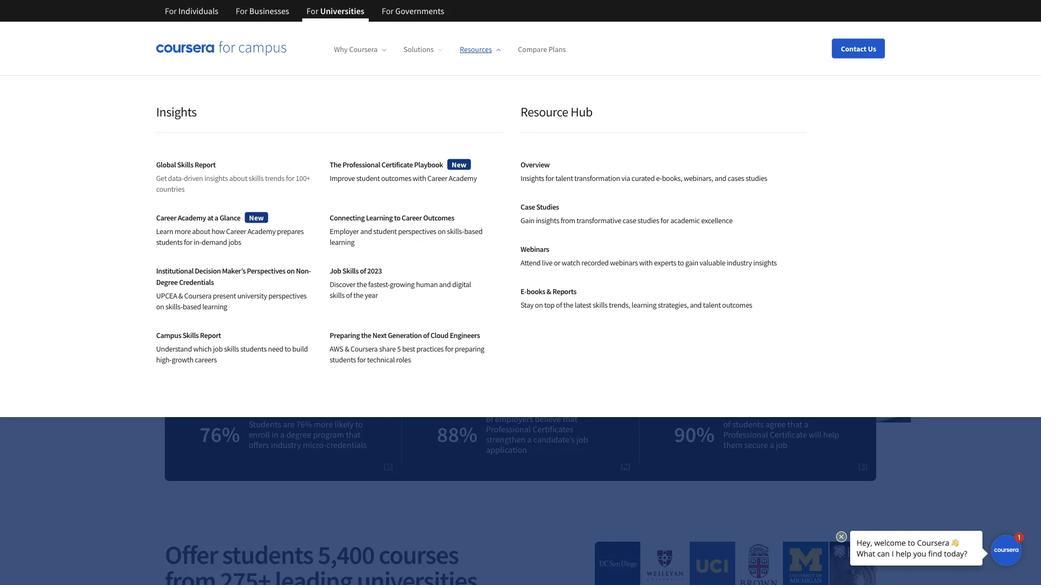 Task type: locate. For each thing, give the bounding box(es) containing it.
0 vertical spatial academy
[[449, 174, 477, 183]]

1 horizontal spatial ]
[[628, 462, 630, 472]]

0 vertical spatial perspectives
[[398, 227, 436, 236]]

human
[[416, 280, 438, 290]]

2 vertical spatial academy
[[248, 227, 276, 236]]

for left academic
[[661, 216, 669, 226]]

to inside strengthen employability to attract more students
[[363, 141, 392, 184]]

new right glance
[[249, 213, 264, 223]]

contact us
[[841, 44, 876, 53]]

0 vertical spatial new
[[452, 160, 467, 169]]

1 horizontal spatial from
[[561, 216, 575, 226]]

program
[[313, 430, 344, 440]]

certificate up improve student outcomes with career academy
[[382, 160, 413, 169]]

and down outcomes
[[406, 229, 426, 246]]

1 horizontal spatial certificate
[[770, 430, 807, 440]]

case
[[623, 216, 636, 226]]

new
[[452, 160, 467, 169], [249, 213, 264, 223]]

industry inside webinars attend live or watch recorded webinars with experts to gain valuable industry insights
[[727, 258, 752, 268]]

0 vertical spatial student
[[356, 174, 380, 183]]

0 horizontal spatial new
[[249, 213, 264, 223]]

0 vertical spatial coursera
[[349, 45, 378, 54]]

the left most
[[270, 229, 287, 246]]

] for 88%
[[628, 462, 630, 472]]

skills inside global skills report get data-driven insights about skills trends for 100+ countries
[[177, 160, 193, 169]]

report inside global skills report get data-driven insights about skills trends for 100+ countries
[[195, 160, 216, 169]]

insights
[[204, 174, 228, 183], [536, 216, 559, 226], [753, 258, 777, 268]]

0 horizontal spatial insights
[[204, 174, 228, 183]]

career up jobs at the top of page
[[226, 227, 246, 236]]

1 vertical spatial insights
[[536, 216, 559, 226]]

to inside connecting learning to career outcomes employer and student perspectives on skills-based learning
[[394, 213, 400, 223]]

& inside preparing the next generation of cloud engineers aws & coursera share 5 best practices for preparing students for technical roles
[[345, 344, 349, 354]]

2 vertical spatial more
[[314, 419, 333, 430]]

1 vertical spatial outcomes
[[722, 300, 752, 310]]

learning
[[330, 238, 355, 247], [632, 300, 657, 310], [202, 302, 227, 312]]

0 horizontal spatial demand
[[202, 238, 227, 247]]

them left secure
[[723, 440, 743, 451]]

5
[[397, 344, 401, 354]]

academy up success.
[[248, 227, 276, 236]]

driven
[[184, 174, 203, 183]]

0 horizontal spatial skills-
[[166, 302, 183, 312]]

0 vertical spatial insights
[[204, 174, 228, 183]]

about down career academy at a glance
[[192, 227, 210, 236]]

skills inside job skills of 2023 discover the fastest-growing human and digital skills of the year
[[343, 266, 359, 276]]

skills
[[177, 160, 193, 169], [343, 266, 359, 276], [183, 331, 199, 340]]

student down the professional certificate playbook
[[356, 174, 380, 183]]

the inside equip students with the most in-demand skills and prepare them for job success.
[[270, 229, 287, 246]]

professional right 90%
[[723, 430, 768, 440]]

of employers believe that professional certificates strengthen a candidate's job application
[[486, 414, 588, 456]]

in
[[272, 430, 278, 440]]

job right which
[[213, 344, 223, 354]]

2 ] from the left
[[628, 462, 630, 472]]

jobs
[[229, 238, 241, 247]]

strengthen
[[165, 106, 322, 150]]

to right improve
[[363, 141, 392, 184]]

and down learning
[[360, 227, 372, 236]]

believe
[[535, 414, 561, 425]]

0 vertical spatial studies
[[746, 174, 768, 183]]

skills inside job skills of 2023 discover the fastest-growing human and digital skills of the year
[[330, 291, 345, 300]]

skills up driven
[[177, 160, 193, 169]]

0 vertical spatial outcomes
[[381, 174, 411, 183]]

a right at
[[215, 213, 218, 223]]

plans
[[549, 45, 566, 54]]

contact us button
[[832, 39, 885, 58]]

more right learn
[[175, 227, 191, 236]]

demand down the connecting
[[332, 229, 376, 246]]

for left individuals
[[165, 5, 177, 16]]

more inside strengthen employability to attract more students
[[263, 175, 338, 219]]

career up learn
[[156, 213, 176, 223]]

0 vertical spatial talent
[[555, 174, 573, 183]]

academy
[[449, 174, 477, 183], [178, 213, 206, 223], [248, 227, 276, 236]]

1 horizontal spatial insights
[[521, 174, 544, 183]]

outcomes down the professional certificate playbook
[[381, 174, 411, 183]]

banner navigation
[[156, 0, 453, 22]]

3 for from the left
[[307, 5, 318, 16]]

0 horizontal spatial ]
[[391, 462, 393, 472]]

[ for 90%
[[858, 462, 861, 472]]

and left 'cases' on the top of the page
[[715, 174, 726, 183]]

job down agree
[[776, 440, 788, 451]]

more inside learn more about how career academy prepares students for in-demand jobs
[[175, 227, 191, 236]]

0 vertical spatial contact
[[841, 44, 867, 53]]

& right aws
[[345, 344, 349, 354]]

1 vertical spatial coursera
[[184, 291, 211, 301]]

3 ] from the left
[[865, 462, 868, 472]]

[ 3 ]
[[858, 462, 868, 472]]

curated
[[632, 174, 655, 183]]

for inside global skills report get data-driven insights about skills trends for 100+ countries
[[286, 174, 294, 183]]

and right strategies,
[[690, 300, 702, 310]]

1 horizontal spatial them
[[723, 440, 743, 451]]

for inside case studies gain insights from transformative case studies for academic excellence
[[661, 216, 669, 226]]

2 horizontal spatial &
[[547, 287, 551, 296]]

contact for contact us
[[182, 309, 212, 320]]

0 horizontal spatial with
[[245, 229, 268, 246]]

them inside equip students with the most in-demand skills and prepare them for job success.
[[165, 249, 193, 265]]

skills up your
[[183, 331, 199, 340]]

prepares
[[277, 227, 304, 236]]

2 horizontal spatial that
[[788, 419, 803, 430]]

student
[[356, 174, 380, 183], [373, 227, 397, 236]]

the up year
[[357, 280, 367, 290]]

skills
[[249, 174, 264, 183], [378, 229, 404, 246], [330, 291, 345, 300], [593, 300, 608, 310], [224, 344, 239, 354]]

skills right job
[[343, 266, 359, 276]]

books,
[[662, 174, 682, 183]]

based inside connecting learning to career outcomes employer and student perspectives on skills-based learning
[[464, 227, 483, 236]]

academy for a
[[248, 227, 276, 236]]

1 vertical spatial from
[[165, 565, 216, 586]]

of inside of students agree that a professional certificate will help them secure a job
[[723, 419, 731, 430]]

industry right valuable
[[727, 258, 752, 268]]

skills inside equip students with the most in-demand skills and prepare them for job success.
[[378, 229, 404, 246]]

attract
[[165, 175, 257, 219]]

for down overview
[[546, 174, 554, 183]]

learning for resource hub
[[632, 300, 657, 310]]

0 horizontal spatial industry
[[271, 440, 301, 451]]

demand
[[332, 229, 376, 246], [202, 238, 227, 247]]

2 vertical spatial skills
[[183, 331, 199, 340]]

for left governments
[[382, 5, 394, 16]]

skills- inside connecting learning to career outcomes employer and student perspectives on skills-based learning
[[447, 227, 464, 236]]

offer
[[165, 539, 218, 572]]

next
[[373, 331, 387, 340]]

excellence
[[701, 216, 733, 226]]

1 ] from the left
[[391, 462, 393, 472]]

0 horizontal spatial based
[[183, 302, 201, 312]]

2 horizontal spatial learning
[[632, 300, 657, 310]]

professional up improve
[[343, 160, 380, 169]]

on left non-
[[287, 266, 295, 276]]

overview insights for talent transformation via curated e-books, webinars, and cases studies
[[521, 160, 768, 183]]

for up decision
[[195, 249, 209, 265]]

solutions
[[404, 45, 434, 54]]

with left experts
[[639, 258, 653, 268]]

plans
[[263, 342, 283, 353]]

0 horizontal spatial that
[[346, 430, 361, 440]]

that right believe
[[563, 414, 578, 425]]

1 vertical spatial certificate
[[770, 430, 807, 440]]

0 horizontal spatial &
[[178, 291, 183, 301]]

career inside connecting learning to career outcomes employer and student perspectives on skills-based learning
[[402, 213, 422, 223]]

with up success.
[[245, 229, 268, 246]]

2 horizontal spatial insights
[[753, 258, 777, 268]]

employability
[[165, 141, 357, 184]]

to left gain
[[678, 258, 684, 268]]

to inside webinars attend live or watch recorded webinars with experts to gain valuable industry insights
[[678, 258, 684, 268]]

talent up studies at the top right
[[555, 174, 573, 183]]

that inside of students agree that a professional certificate will help them secure a job
[[788, 419, 803, 430]]

0 horizontal spatial studies
[[638, 216, 659, 226]]

0 horizontal spatial learning
[[202, 302, 227, 312]]

career inside learn more about how career academy prepares students for in-demand jobs
[[226, 227, 246, 236]]

discover
[[330, 280, 356, 290]]

industry inside students are 76% more likely to enroll in a degree program that offers industry micro-credentials
[[271, 440, 301, 451]]

with down playbook
[[413, 174, 426, 183]]

2 horizontal spatial academy
[[449, 174, 477, 183]]

1 vertical spatial skills-
[[166, 302, 183, 312]]

learning
[[366, 213, 393, 223]]

watch
[[562, 258, 580, 268]]

to inside students are 76% more likely to enroll in a degree program that offers industry micro-credentials
[[355, 419, 363, 430]]

2 horizontal spatial ]
[[865, 462, 868, 472]]

1 horizontal spatial professional
[[486, 424, 531, 435]]

industry down are
[[271, 440, 301, 451]]

1 horizontal spatial outcomes
[[722, 300, 752, 310]]

contact inside contact us button
[[841, 44, 867, 53]]

resources
[[460, 45, 492, 54]]

0 vertical spatial certificate
[[382, 160, 413, 169]]

skills- down upcea at the left of the page
[[166, 302, 183, 312]]

1 horizontal spatial with
[[413, 174, 426, 183]]

2 horizontal spatial with
[[639, 258, 653, 268]]

0 vertical spatial skills
[[177, 160, 193, 169]]

to right need
[[285, 344, 291, 354]]

that right agree
[[788, 419, 803, 430]]

&
[[547, 287, 551, 296], [178, 291, 183, 301], [345, 344, 349, 354]]

and inside e-books & reports stay on top of the latest skills trends, learning strategies, and talent outcomes
[[690, 300, 702, 310]]

skills for discover
[[343, 266, 359, 276]]

0 vertical spatial them
[[165, 249, 193, 265]]

0 vertical spatial based
[[464, 227, 483, 236]]

academy left at
[[178, 213, 206, 223]]

of right top
[[556, 300, 562, 310]]

businesses
[[249, 5, 289, 16]]

1
[[386, 462, 391, 472]]

in- inside equip students with the most in-demand skills and prepare them for job success.
[[318, 229, 332, 246]]

1 horizontal spatial [
[[621, 462, 624, 472]]

studies right case
[[638, 216, 659, 226]]

1 horizontal spatial learning
[[330, 238, 355, 247]]

0 horizontal spatial insights
[[156, 104, 197, 120]]

1 vertical spatial new
[[249, 213, 264, 223]]

talent right strategies,
[[703, 300, 721, 310]]

top
[[544, 300, 555, 310]]

skills-
[[447, 227, 464, 236], [166, 302, 183, 312]]

1 [ from the left
[[384, 462, 386, 472]]

global skills report get data-driven insights about skills trends for 100+ countries
[[156, 160, 310, 194]]

0 horizontal spatial contact
[[182, 309, 212, 320]]

1 vertical spatial industry
[[271, 440, 301, 451]]

the down reports
[[563, 300, 573, 310]]

about inside learn more about how career academy prepares students for in-demand jobs
[[192, 227, 210, 236]]

about left trends
[[229, 174, 247, 183]]

0 horizontal spatial 76%
[[200, 421, 240, 449]]

4 for from the left
[[382, 5, 394, 16]]

trends
[[265, 174, 285, 183]]

student down learning
[[373, 227, 397, 236]]

for left businesses
[[236, 5, 248, 16]]

in- inside learn more about how career academy prepares students for in-demand jobs
[[194, 238, 202, 247]]

for left 100+ at the left of the page
[[286, 174, 294, 183]]

governments
[[395, 5, 444, 16]]

0 horizontal spatial them
[[165, 249, 193, 265]]

most
[[290, 229, 316, 246]]

demand inside learn more about how career academy prepares students for in-demand jobs
[[202, 238, 227, 247]]

compare plans link
[[518, 45, 566, 54]]

that right program
[[346, 430, 361, 440]]

of right 90%
[[723, 419, 731, 430]]

the left next at the bottom of the page
[[361, 331, 371, 340]]

get
[[156, 174, 167, 183]]

on inside connecting learning to career outcomes employer and student perspectives on skills-based learning
[[438, 227, 446, 236]]

perspectives down outcomes
[[398, 227, 436, 236]]

0 horizontal spatial [
[[384, 462, 386, 472]]

a left will
[[804, 419, 809, 430]]

learning inside e-books & reports stay on top of the latest skills trends, learning strategies, and talent outcomes
[[632, 300, 657, 310]]

skills inside e-books & reports stay on top of the latest skills trends, learning strategies, and talent outcomes
[[593, 300, 608, 310]]

with inside webinars attend live or watch recorded webinars with experts to gain valuable industry insights
[[639, 258, 653, 268]]

industry
[[727, 258, 752, 268], [271, 440, 301, 451]]

job inside equip students with the most in-demand skills and prepare them for job success.
[[212, 249, 228, 265]]

3 [ from the left
[[858, 462, 861, 472]]

1 horizontal spatial contact
[[841, 44, 867, 53]]

and left digital
[[439, 280, 451, 290]]

0 vertical spatial with
[[413, 174, 426, 183]]

1 horizontal spatial talent
[[703, 300, 721, 310]]

1 for from the left
[[165, 5, 177, 16]]

perspectives inside institutional decision maker's perspectives on non- degree credentials upcea & coursera present university perspectives on skills-based learning
[[268, 291, 307, 301]]

skills- down outcomes
[[447, 227, 464, 236]]

strengthen employability to attract more students
[[165, 106, 465, 219]]

certificate
[[382, 160, 413, 169], [770, 430, 807, 440]]

1 horizontal spatial skills-
[[447, 227, 464, 236]]

technical
[[367, 355, 395, 365]]

1 vertical spatial studies
[[638, 216, 659, 226]]

]
[[391, 462, 393, 472], [628, 462, 630, 472], [865, 462, 868, 472]]

of left cloud
[[423, 331, 429, 340]]

universities
[[320, 5, 364, 16]]

0 vertical spatial industry
[[727, 258, 752, 268]]

1 horizontal spatial demand
[[332, 229, 376, 246]]

1 vertical spatial more
[[175, 227, 191, 236]]

new right playbook
[[452, 160, 467, 169]]

webinars attend live or watch recorded webinars with experts to gain valuable industry insights
[[521, 244, 777, 268]]

1 horizontal spatial about
[[229, 174, 247, 183]]

1 horizontal spatial academy
[[248, 227, 276, 236]]

of down discover
[[346, 291, 352, 300]]

[ for 88%
[[621, 462, 624, 472]]

0 horizontal spatial from
[[165, 565, 216, 586]]

0 vertical spatial more
[[263, 175, 338, 219]]

coursera right why
[[349, 45, 378, 54]]

0 vertical spatial from
[[561, 216, 575, 226]]

a right in
[[280, 430, 285, 440]]

of inside preparing the next generation of cloud engineers aws & coursera share 5 best practices for preparing students for technical roles
[[423, 331, 429, 340]]

from
[[561, 216, 575, 226], [165, 565, 216, 586]]

report up options,
[[200, 331, 221, 340]]

0 horizontal spatial in-
[[194, 238, 202, 247]]

them
[[165, 249, 193, 265], [723, 440, 743, 451]]

0 vertical spatial about
[[229, 174, 247, 183]]

contact
[[841, 44, 867, 53], [182, 309, 212, 320]]

skills for which
[[183, 331, 199, 340]]

students inside learn more about how career academy prepares students for in-demand jobs
[[156, 238, 183, 247]]

talent inside overview insights for talent transformation via curated e-books, webinars, and cases studies
[[555, 174, 573, 183]]

skills- inside institutional decision maker's perspectives on non- degree credentials upcea & coursera present university perspectives on skills-based learning
[[166, 302, 183, 312]]

1 vertical spatial academy
[[178, 213, 206, 223]]

new for the professional certificate playbook
[[452, 160, 467, 169]]

1 horizontal spatial based
[[464, 227, 483, 236]]

the inside preparing the next generation of cloud engineers aws & coursera share 5 best practices for preparing students for technical roles
[[361, 331, 371, 340]]

professional
[[343, 160, 380, 169], [486, 424, 531, 435], [723, 430, 768, 440]]

and inside equip students with the most in-demand skills and prepare them for job success.
[[406, 229, 426, 246]]

0 horizontal spatial about
[[192, 227, 210, 236]]

in-
[[318, 229, 332, 246], [194, 238, 202, 247]]

academy inside learn more about how career academy prepares students for in-demand jobs
[[248, 227, 276, 236]]

institutional
[[156, 266, 194, 276]]

1 vertical spatial with
[[245, 229, 268, 246]]

contact for contact us
[[841, 44, 867, 53]]

to right likely
[[355, 419, 363, 430]]

76% left enroll
[[200, 421, 240, 449]]

insights down overview
[[521, 174, 544, 183]]

for for individuals
[[165, 5, 177, 16]]

1 horizontal spatial that
[[563, 414, 578, 425]]

contact inside the contact us "link"
[[182, 309, 212, 320]]

academy up outcomes
[[449, 174, 477, 183]]

2 for from the left
[[236, 5, 248, 16]]

1 vertical spatial them
[[723, 440, 743, 451]]

2 horizontal spatial [
[[858, 462, 861, 472]]

employer
[[330, 227, 359, 236]]

coursera for campus image
[[156, 41, 286, 56]]

for inside equip students with the most in-demand skills and prepare them for job success.
[[195, 249, 209, 265]]

insights right driven
[[204, 174, 228, 183]]

skills inside campus skills report understand which job skills students need to build high-growth careers
[[224, 344, 239, 354]]

insights
[[156, 104, 197, 120], [521, 174, 544, 183]]

e-books & reports stay on top of the latest skills trends, learning strategies, and talent outcomes
[[521, 287, 752, 310]]

1 horizontal spatial &
[[345, 344, 349, 354]]

& right 'books'
[[547, 287, 551, 296]]

a right strengthen
[[527, 435, 532, 446]]

1 horizontal spatial perspectives
[[398, 227, 436, 236]]

1 vertical spatial perspectives
[[268, 291, 307, 301]]

to inside campus skills report understand which job skills students need to build high-growth careers
[[285, 344, 291, 354]]

2 horizontal spatial professional
[[723, 430, 768, 440]]

based
[[464, 227, 483, 236], [183, 302, 201, 312]]

preparing the next generation of cloud engineers aws & coursera share 5 best practices for preparing students for technical roles
[[330, 331, 485, 365]]

on down outcomes
[[438, 227, 446, 236]]

5,400
[[318, 539, 374, 572]]

skills inside campus skills report understand which job skills students need to build high-growth careers
[[183, 331, 199, 340]]

the
[[270, 229, 287, 246], [357, 280, 367, 290], [353, 291, 363, 300], [563, 300, 573, 310], [361, 331, 371, 340]]

degree
[[286, 430, 311, 440]]

report up driven
[[195, 160, 216, 169]]

2 vertical spatial with
[[639, 258, 653, 268]]

1 vertical spatial report
[[200, 331, 221, 340]]

0 horizontal spatial certificate
[[382, 160, 413, 169]]

1 horizontal spatial in-
[[318, 229, 332, 246]]

career left outcomes
[[402, 213, 422, 223]]

that inside students are 76% more likely to enroll in a degree program that offers industry micro-credentials
[[346, 430, 361, 440]]

from inside case studies gain insights from transformative case studies for academic excellence
[[561, 216, 575, 226]]

report inside campus skills report understand which job skills students need to build high-growth careers
[[200, 331, 221, 340]]

2
[[624, 462, 628, 472]]

certificate left will
[[770, 430, 807, 440]]

contact us link
[[165, 302, 239, 328]]

for businesses
[[236, 5, 289, 16]]

76% right are
[[296, 419, 312, 430]]

from inside offer students 5,400 courses from 275+ leading universitie
[[165, 565, 216, 586]]

professional up application
[[486, 424, 531, 435]]

for left technical
[[357, 355, 366, 365]]

students inside campus skills report understand which job skills students need to build high-growth careers
[[240, 344, 267, 354]]

learning inside connecting learning to career outcomes employer and student perspectives on skills-based learning
[[330, 238, 355, 247]]

0 vertical spatial skills-
[[447, 227, 464, 236]]

outcomes down valuable
[[722, 300, 752, 310]]

learning down employer at the top left of page
[[330, 238, 355, 247]]

1 horizontal spatial 76%
[[296, 419, 312, 430]]

coursera down credentials on the left
[[184, 291, 211, 301]]

studies
[[536, 202, 559, 212]]

2 [ from the left
[[621, 462, 624, 472]]

degree
[[156, 277, 178, 287]]

studies right 'cases' on the top of the page
[[746, 174, 768, 183]]

of left employers
[[486, 414, 493, 425]]

for down career academy at a glance
[[184, 238, 192, 247]]

certificate inside of students agree that a professional certificate will help them secure a job
[[770, 430, 807, 440]]

students inside equip students with the most in-demand skills and prepare them for job success.
[[197, 229, 242, 246]]

report for job
[[200, 331, 221, 340]]

to right learning
[[394, 213, 400, 223]]

1 horizontal spatial industry
[[727, 258, 752, 268]]

gain
[[521, 216, 535, 226]]

reports
[[553, 287, 577, 296]]

1 vertical spatial insights
[[521, 174, 544, 183]]

students inside strengthen employability to attract more students
[[344, 175, 465, 219]]

job up decision
[[212, 249, 228, 265]]

] for 90%
[[865, 462, 868, 472]]

for left 'universities'
[[307, 5, 318, 16]]

1 vertical spatial talent
[[703, 300, 721, 310]]

more left likely
[[314, 419, 333, 430]]

that inside the of employers believe that professional certificates strengthen a candidate's job application
[[563, 414, 578, 425]]

1 vertical spatial about
[[192, 227, 210, 236]]

are
[[283, 419, 295, 430]]

learning right 'trends,'
[[632, 300, 657, 310]]

them up institutional at left
[[165, 249, 193, 265]]

decision
[[195, 266, 221, 276]]

76% inside students are 76% more likely to enroll in a degree program that offers industry micro-credentials
[[296, 419, 312, 430]]

1 horizontal spatial insights
[[536, 216, 559, 226]]

in- down career academy at a glance
[[194, 238, 202, 247]]

more up the prepares
[[263, 175, 338, 219]]

a inside the of employers believe that professional certificates strengthen a candidate's job application
[[527, 435, 532, 446]]

0 horizontal spatial perspectives
[[268, 291, 307, 301]]



Task type: vqa. For each thing, say whether or not it's contained in the screenshot.


Task type: describe. For each thing, give the bounding box(es) containing it.
of inside the of employers believe that professional certificates strengthen a candidate's job application
[[486, 414, 493, 425]]

academic
[[671, 216, 700, 226]]

e-
[[656, 174, 662, 183]]

application
[[486, 445, 527, 456]]

strengthen
[[486, 435, 526, 446]]

student inside connecting learning to career outcomes employer and student perspectives on skills-based learning
[[373, 227, 397, 236]]

students inside offer students 5,400 courses from 275+ leading universitie
[[222, 539, 313, 572]]

students inside of students agree that a professional certificate will help them secure a job
[[732, 419, 764, 430]]

cases
[[728, 174, 744, 183]]

enroll
[[249, 430, 270, 440]]

offers
[[249, 440, 269, 451]]

for for universities
[[307, 5, 318, 16]]

0 vertical spatial insights
[[156, 104, 197, 120]]

see your options,
[[165, 342, 229, 353]]

campus
[[156, 331, 181, 340]]

new for career academy at a glance
[[249, 213, 264, 223]]

on inside e-books & reports stay on top of the latest skills trends, learning strategies, and talent outcomes
[[535, 300, 543, 310]]

e-
[[521, 287, 527, 296]]

your
[[180, 342, 196, 353]]

why coursera
[[334, 45, 378, 54]]

students inside preparing the next generation of cloud engineers aws & coursera share 5 best practices for preparing students for technical roles
[[330, 355, 356, 365]]

transformative
[[577, 216, 621, 226]]

live
[[542, 258, 553, 268]]

for inside learn more about how career academy prepares students for in-demand jobs
[[184, 238, 192, 247]]

why coursera link
[[334, 45, 386, 54]]

perspectives inside connecting learning to career outcomes employer and student perspectives on skills-based learning
[[398, 227, 436, 236]]

aws
[[330, 344, 343, 354]]

case
[[521, 202, 535, 212]]

compare
[[229, 342, 261, 353]]

professional inside the of employers believe that professional certificates strengthen a candidate's job application
[[486, 424, 531, 435]]

professional inside of students agree that a professional certificate will help them secure a job
[[723, 430, 768, 440]]

glance
[[220, 213, 240, 223]]

micro-
[[303, 440, 327, 451]]

institutional decision maker's perspectives on non- degree credentials upcea & coursera present university perspectives on skills-based learning
[[156, 266, 311, 312]]

coursera inside preparing the next generation of cloud engineers aws & coursera share 5 best practices for preparing students for technical roles
[[351, 344, 378, 354]]

the professional certificate playbook
[[330, 160, 443, 169]]

equip
[[165, 229, 195, 246]]

us
[[868, 44, 876, 53]]

job skills of 2023 discover the fastest-growing human and digital skills of the year
[[330, 266, 471, 300]]

a inside students are 76% more likely to enroll in a degree program that offers industry micro-credentials
[[280, 430, 285, 440]]

outcomes inside e-books & reports stay on top of the latest skills trends, learning strategies, and talent outcomes
[[722, 300, 752, 310]]

for for governments
[[382, 5, 394, 16]]

insights inside webinars attend live or watch recorded webinars with experts to gain valuable industry insights
[[753, 258, 777, 268]]

resource hub
[[521, 104, 593, 120]]

students are 76% more likely to enroll in a degree program that offers industry micro-credentials
[[249, 419, 367, 451]]

them inside of students agree that a professional certificate will help them secure a job
[[723, 440, 743, 451]]

which
[[193, 344, 212, 354]]

for down cloud
[[445, 344, 454, 354]]

build
[[292, 344, 308, 354]]

[ 1 ]
[[384, 462, 393, 472]]

roles
[[396, 355, 411, 365]]

agree
[[766, 419, 786, 430]]

best
[[402, 344, 415, 354]]

more inside students are 76% more likely to enroll in a degree program that offers industry micro-credentials
[[314, 419, 333, 430]]

latest
[[575, 300, 591, 310]]

compare plans
[[229, 342, 283, 353]]

growing
[[390, 280, 415, 290]]

studies inside case studies gain insights from transformative case studies for academic excellence
[[638, 216, 659, 226]]

global
[[156, 160, 176, 169]]

credentials
[[327, 440, 367, 451]]

the inside e-books & reports stay on top of the latest skills trends, learning strategies, and talent outcomes
[[563, 300, 573, 310]]

studies inside overview insights for talent transformation via curated e-books, webinars, and cases studies
[[746, 174, 768, 183]]

learning for insights
[[330, 238, 355, 247]]

the left year
[[353, 291, 363, 300]]

0 horizontal spatial outcomes
[[381, 174, 411, 183]]

need
[[268, 344, 283, 354]]

and inside connecting learning to career outcomes employer and student perspectives on skills-based learning
[[360, 227, 372, 236]]

of students agree that a professional certificate will help them secure a job
[[723, 419, 840, 451]]

for individuals
[[165, 5, 218, 16]]

engineers
[[450, 331, 480, 340]]

[ 2 ]
[[621, 462, 630, 472]]

90%
[[674, 421, 715, 449]]

fastest-
[[368, 280, 390, 290]]

88%
[[437, 421, 477, 449]]

skills inside global skills report get data-driven insights about skills trends for 100+ countries
[[249, 174, 264, 183]]

& inside institutional decision maker's perspectives on non- degree credentials upcea & coursera present university perspectives on skills-based learning
[[178, 291, 183, 301]]

practices
[[417, 344, 444, 354]]

100+
[[296, 174, 310, 183]]

for inside overview insights for talent transformation via curated e-books, webinars, and cases studies
[[546, 174, 554, 183]]

year
[[365, 291, 378, 300]]

that for 90%
[[788, 419, 803, 430]]

talent inside e-books & reports stay on top of the latest skills trends, learning strategies, and talent outcomes
[[703, 300, 721, 310]]

likely
[[335, 419, 354, 430]]

that for 88%
[[563, 414, 578, 425]]

see
[[165, 342, 178, 353]]

books
[[527, 287, 545, 296]]

strategies,
[[658, 300, 689, 310]]

leading
[[275, 565, 352, 586]]

webinars
[[610, 258, 638, 268]]

job inside campus skills report understand which job skills students need to build high-growth careers
[[213, 344, 223, 354]]

high-
[[156, 355, 172, 365]]

0 horizontal spatial academy
[[178, 213, 206, 223]]

for for businesses
[[236, 5, 248, 16]]

playbook
[[414, 160, 443, 169]]

outcomes
[[423, 213, 454, 223]]

webinars,
[[684, 174, 713, 183]]

career down playbook
[[427, 174, 447, 183]]

campus skills report understand which job skills students need to build high-growth careers
[[156, 331, 308, 365]]

courses
[[379, 539, 459, 572]]

job inside of students agree that a professional certificate will help them secure a job
[[776, 440, 788, 451]]

or
[[554, 258, 560, 268]]

hub
[[571, 104, 593, 120]]

of inside e-books & reports stay on top of the latest skills trends, learning strategies, and talent outcomes
[[556, 300, 562, 310]]

skills for data-
[[177, 160, 193, 169]]

why
[[334, 45, 348, 54]]

of left the 2023
[[360, 266, 366, 276]]

resource
[[521, 104, 568, 120]]

a right secure
[[770, 440, 774, 451]]

[ for 76%
[[384, 462, 386, 472]]

will
[[809, 430, 822, 440]]

about inside global skills report get data-driven insights about skills trends for 100+ countries
[[229, 174, 247, 183]]

and inside overview insights for talent transformation via curated e-books, webinars, and cases studies
[[715, 174, 726, 183]]

experts
[[654, 258, 676, 268]]

insights inside overview insights for talent transformation via curated e-books, webinars, and cases studies
[[521, 174, 544, 183]]

preparing
[[455, 344, 485, 354]]

and inside job skills of 2023 discover the fastest-growing human and digital skills of the year
[[439, 280, 451, 290]]

on down upcea at the left of the page
[[156, 302, 164, 312]]

insights inside global skills report get data-driven insights about skills trends for 100+ countries
[[204, 174, 228, 183]]

academy for playbook
[[449, 174, 477, 183]]

from for transformative
[[561, 216, 575, 226]]

job inside the of employers believe that professional certificates strengthen a candidate's job application
[[577, 435, 588, 446]]

based inside institutional decision maker's perspectives on non- degree credentials upcea & coursera present university perspectives on skills-based learning
[[183, 302, 201, 312]]

coursera inside institutional decision maker's perspectives on non- degree credentials upcea & coursera present university perspectives on skills-based learning
[[184, 291, 211, 301]]

0 horizontal spatial professional
[[343, 160, 380, 169]]

with inside equip students with the most in-demand skills and prepare them for job success.
[[245, 229, 268, 246]]

for governments
[[382, 5, 444, 16]]

secure
[[744, 440, 768, 451]]

university
[[237, 291, 267, 301]]

learning inside institutional decision maker's perspectives on non- degree credentials upcea & coursera present university perspectives on skills-based learning
[[202, 302, 227, 312]]

digital
[[452, 280, 471, 290]]

trends,
[[609, 300, 630, 310]]

employers
[[495, 414, 533, 425]]

report for driven
[[195, 160, 216, 169]]

case studies gain insights from transformative case studies for academic excellence
[[521, 202, 733, 226]]

& inside e-books & reports stay on top of the latest skills trends, learning strategies, and talent outcomes
[[547, 287, 551, 296]]

demand inside equip students with the most in-demand skills and prepare them for job success.
[[332, 229, 376, 246]]

insights inside case studies gain insights from transformative case studies for academic excellence
[[536, 216, 559, 226]]

from for 275+
[[165, 565, 216, 586]]

generation
[[388, 331, 422, 340]]

attend
[[521, 258, 541, 268]]

] for 76%
[[391, 462, 393, 472]]



